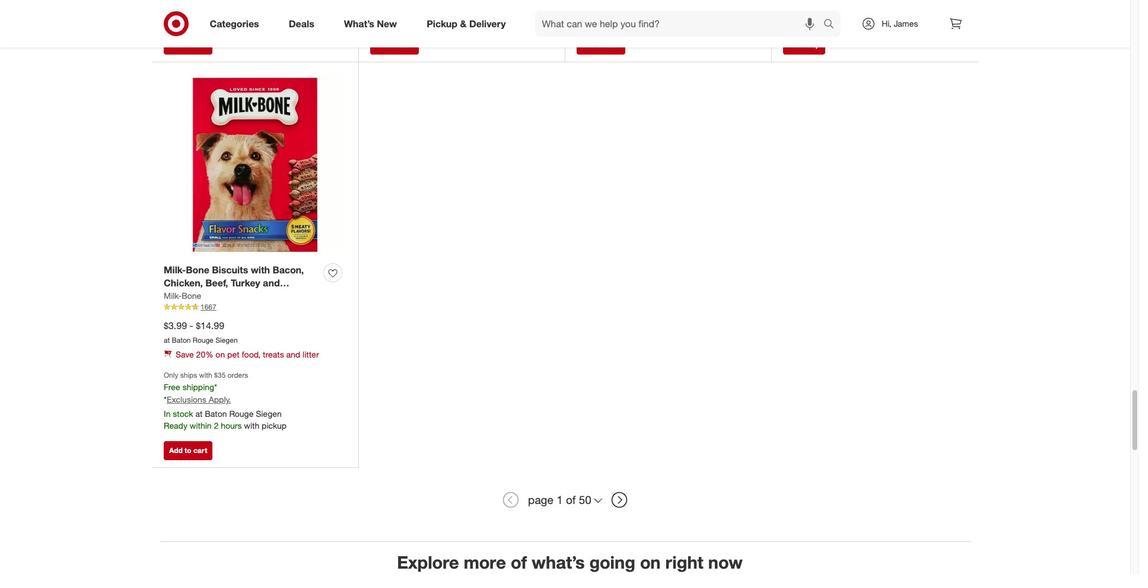 Task type: locate. For each thing, give the bounding box(es) containing it.
page
[[528, 493, 554, 507]]

siegen inside "$3.99 - $14.99 at baton rouge siegen"
[[216, 336, 238, 345]]

page 1 of 50
[[528, 493, 592, 507]]

hi, james
[[882, 18, 918, 28]]

siegen
[[669, 2, 695, 13], [875, 3, 901, 13], [216, 336, 238, 345], [256, 409, 282, 419]]

with
[[657, 14, 672, 24], [864, 15, 879, 25], [251, 264, 270, 276], [199, 371, 212, 380], [244, 421, 259, 431]]

0 vertical spatial milk-
[[164, 264, 186, 276]]

1 horizontal spatial in stock at  baton rouge siegen ready within 2 hours with pickup
[[783, 3, 906, 25]]

milk-bone biscuits with bacon, chicken, beef, turkey and sausage flavor dog treats image
[[164, 74, 347, 256], [164, 74, 347, 256]]

1 horizontal spatial stock
[[586, 2, 606, 13]]

1 milk- from the top
[[164, 264, 186, 276]]

on
[[216, 350, 225, 360], [640, 552, 661, 573]]

in for add
[[577, 2, 584, 13]]

2
[[627, 14, 632, 24], [833, 15, 838, 25], [214, 421, 219, 431]]

0 vertical spatial and
[[263, 277, 280, 289]]

2 horizontal spatial within
[[809, 15, 831, 25]]

and up treats
[[263, 277, 280, 289]]

bone for milk-bone biscuits with bacon, chicken, beef, turkey and sausage flavor dog treats
[[186, 264, 209, 276]]

0 horizontal spatial pickup
[[262, 421, 287, 431]]

deals link
[[279, 11, 329, 37]]

1
[[557, 493, 563, 507]]

bone
[[186, 264, 209, 276], [182, 291, 201, 301]]

1 horizontal spatial hours
[[634, 14, 655, 24]]

biscuits
[[212, 264, 248, 276]]

and left litter
[[286, 350, 300, 360]]

flavor
[[204, 291, 232, 303]]

beef,
[[206, 277, 228, 289]]

rouge inside only ships with $35 orders free shipping * * exclusions apply. in stock at  baton rouge siegen ready within 2 hours with pickup
[[229, 409, 254, 419]]

1 horizontal spatial pickup
[[675, 14, 700, 24]]

baton
[[618, 2, 640, 13], [824, 3, 847, 13], [172, 336, 191, 345], [205, 409, 227, 419]]

what's
[[532, 552, 585, 573]]

1 vertical spatial bone
[[182, 291, 201, 301]]

1 horizontal spatial within
[[603, 14, 625, 24]]

* down $35
[[214, 382, 217, 392]]

milk- inside milk-bone biscuits with bacon, chicken, beef, turkey and sausage flavor dog treats
[[164, 264, 186, 276]]

bone down chicken, on the left
[[182, 291, 201, 301]]

in
[[577, 2, 584, 13], [783, 3, 790, 13], [164, 409, 171, 419]]

what's new
[[344, 18, 397, 29]]

turkey
[[231, 277, 260, 289]]

treats
[[263, 350, 284, 360]]

stock for add
[[586, 2, 606, 13]]

pick it up button
[[783, 35, 826, 54]]

to
[[185, 40, 191, 49], [391, 40, 398, 49], [598, 40, 604, 49], [185, 446, 191, 455]]

0 horizontal spatial hours
[[221, 421, 242, 431]]

pickup for add to cart
[[675, 14, 700, 24]]

stock
[[586, 2, 606, 13], [792, 3, 813, 13], [173, 409, 193, 419]]

0 vertical spatial bone
[[186, 264, 209, 276]]

at inside "$3.99 - $14.99 at baton rouge siegen"
[[164, 336, 170, 345]]

pickup
[[675, 14, 700, 24], [881, 15, 906, 25], [262, 421, 287, 431]]

ready inside only ships with $35 orders free shipping * * exclusions apply. in stock at  baton rouge siegen ready within 2 hours with pickup
[[164, 421, 187, 431]]

explore
[[397, 552, 459, 573]]

free
[[164, 382, 180, 392]]

1 vertical spatial and
[[286, 350, 300, 360]]

exclusions
[[167, 395, 206, 405]]

right
[[666, 552, 704, 573]]

0 horizontal spatial in
[[164, 409, 171, 419]]

treats
[[256, 291, 283, 303]]

1 vertical spatial of
[[511, 552, 527, 573]]

add to cart
[[169, 40, 207, 49], [376, 40, 414, 49], [582, 40, 620, 49], [169, 446, 207, 455]]

0 horizontal spatial within
[[190, 421, 212, 431]]

*
[[214, 382, 217, 392], [164, 395, 167, 405]]

$3.99 - $14.99 at baton rouge siegen
[[164, 320, 238, 345]]

ships
[[180, 371, 197, 380]]

milk-
[[164, 264, 186, 276], [164, 291, 182, 301]]

add
[[169, 40, 183, 49], [376, 40, 389, 49], [582, 40, 596, 49], [169, 446, 183, 455]]

milk- for milk-bone
[[164, 291, 182, 301]]

orders
[[228, 371, 248, 380]]

cart
[[193, 40, 207, 49], [400, 40, 414, 49], [606, 40, 620, 49], [193, 446, 207, 455]]

0 horizontal spatial and
[[263, 277, 280, 289]]

pickup for pick it up
[[881, 15, 906, 25]]

ready
[[577, 14, 600, 24], [783, 15, 807, 25], [164, 421, 187, 431]]

ready for pick
[[783, 15, 807, 25]]

of for 1
[[566, 493, 576, 507]]

0 vertical spatial *
[[214, 382, 217, 392]]

of inside 'dropdown button'
[[566, 493, 576, 507]]

bone inside milk-bone biscuits with bacon, chicken, beef, turkey and sausage flavor dog treats
[[186, 264, 209, 276]]

milk- up chicken, on the left
[[164, 264, 186, 276]]

in stock at  baton rouge siegen ready within 2 hours with pickup
[[577, 2, 700, 24], [783, 3, 906, 25]]

milk- down chicken, on the left
[[164, 291, 182, 301]]

siegen inside only ships with $35 orders free shipping * * exclusions apply. in stock at  baton rouge siegen ready within 2 hours with pickup
[[256, 409, 282, 419]]

going
[[590, 552, 635, 573]]

1 vertical spatial milk-
[[164, 291, 182, 301]]

$14.99
[[196, 320, 224, 332]]

2 horizontal spatial ready
[[783, 15, 807, 25]]

in inside only ships with $35 orders free shipping * * exclusions apply. in stock at  baton rouge siegen ready within 2 hours with pickup
[[164, 409, 171, 419]]

dog
[[235, 291, 253, 303]]

0 horizontal spatial in stock at  baton rouge siegen ready within 2 hours with pickup
[[577, 2, 700, 24]]

explore more of what's going on right now
[[397, 552, 743, 573]]

more
[[464, 552, 506, 573]]

and
[[263, 277, 280, 289], [286, 350, 300, 360]]

2 milk- from the top
[[164, 291, 182, 301]]

rouge
[[642, 2, 667, 13], [849, 3, 873, 13], [193, 336, 214, 345], [229, 409, 254, 419]]

bone up chicken, on the left
[[186, 264, 209, 276]]

within for pick it up
[[809, 15, 831, 25]]

within
[[603, 14, 625, 24], [809, 15, 831, 25], [190, 421, 212, 431]]

1 horizontal spatial in
[[577, 2, 584, 13]]

what's
[[344, 18, 374, 29]]

0 horizontal spatial of
[[511, 552, 527, 573]]

baton inside only ships with $35 orders free shipping * * exclusions apply. in stock at  baton rouge siegen ready within 2 hours with pickup
[[205, 409, 227, 419]]

2 horizontal spatial pickup
[[881, 15, 906, 25]]

check nearby stores
[[164, 0, 241, 10]]

hours
[[634, 14, 655, 24], [840, 15, 861, 25], [221, 421, 242, 431]]

chicken,
[[164, 277, 203, 289]]

1 vertical spatial *
[[164, 395, 167, 405]]

hours for pick it up
[[840, 15, 861, 25]]

2 horizontal spatial hours
[[840, 15, 861, 25]]

exclusions apply. button
[[167, 394, 231, 406]]

1 horizontal spatial on
[[640, 552, 661, 573]]

in stock at  baton rouge siegen ready within 2 hours with pickup for up
[[783, 3, 906, 25]]

categories
[[210, 18, 259, 29]]

0 vertical spatial of
[[566, 493, 576, 507]]

2 horizontal spatial in
[[783, 3, 790, 13]]

with inside milk-bone biscuits with bacon, chicken, beef, turkey and sausage flavor dog treats
[[251, 264, 270, 276]]

only
[[164, 371, 178, 380]]

add to cart button
[[164, 35, 213, 54], [370, 35, 419, 54], [577, 35, 626, 54], [164, 441, 213, 460]]

milk-bone biscuits with bacon, chicken, beef, turkey and sausage flavor dog treats link
[[164, 263, 319, 303]]

1 horizontal spatial 2
[[627, 14, 632, 24]]

search
[[818, 19, 847, 31]]

$35
[[214, 371, 226, 380]]

0 vertical spatial on
[[216, 350, 225, 360]]

2 horizontal spatial stock
[[792, 3, 813, 13]]

on left right
[[640, 552, 661, 573]]

at
[[608, 2, 616, 13], [815, 3, 822, 13], [164, 336, 170, 345], [195, 409, 203, 419]]

0 horizontal spatial on
[[216, 350, 225, 360]]

check
[[164, 0, 188, 10]]

milk-bone link
[[164, 290, 201, 302]]

0 horizontal spatial ready
[[164, 421, 187, 431]]

of right more
[[511, 552, 527, 573]]

1 horizontal spatial ready
[[577, 14, 600, 24]]

of right 1
[[566, 493, 576, 507]]

2 for add to cart
[[627, 14, 632, 24]]

20%
[[196, 350, 213, 360]]

hi,
[[882, 18, 892, 28]]

1 horizontal spatial of
[[566, 493, 576, 507]]

* down "free"
[[164, 395, 167, 405]]

at inside only ships with $35 orders free shipping * * exclusions apply. in stock at  baton rouge siegen ready within 2 hours with pickup
[[195, 409, 203, 419]]

1 horizontal spatial and
[[286, 350, 300, 360]]

of
[[566, 493, 576, 507], [511, 552, 527, 573]]

apply.
[[209, 395, 231, 405]]

pickup inside only ships with $35 orders free shipping * * exclusions apply. in stock at  baton rouge siegen ready within 2 hours with pickup
[[262, 421, 287, 431]]

0 horizontal spatial 2
[[214, 421, 219, 431]]

0 horizontal spatial stock
[[173, 409, 193, 419]]

2 horizontal spatial 2
[[833, 15, 838, 25]]

on left pet
[[216, 350, 225, 360]]



Task type: describe. For each thing, give the bounding box(es) containing it.
hours for add to cart
[[634, 14, 655, 24]]

categories link
[[200, 11, 274, 37]]

and inside milk-bone biscuits with bacon, chicken, beef, turkey and sausage flavor dog treats
[[263, 277, 280, 289]]

deals
[[289, 18, 314, 29]]

within for add to cart
[[603, 14, 625, 24]]

stock for pick
[[792, 3, 813, 13]]

search button
[[818, 11, 847, 39]]

1667 link
[[164, 302, 347, 313]]

of for more
[[511, 552, 527, 573]]

stores
[[218, 0, 241, 10]]

pick it up
[[789, 40, 820, 49]]

&
[[460, 18, 467, 29]]

milk-bone biscuits with bacon, chicken, beef, turkey and sausage flavor dog treats
[[164, 264, 304, 303]]

food,
[[242, 350, 261, 360]]

2 for pick it up
[[833, 15, 838, 25]]

shipping
[[183, 382, 214, 392]]

in for pick
[[783, 3, 790, 13]]

pick
[[789, 40, 803, 49]]

bacon,
[[273, 264, 304, 276]]

page 1 of 50 button
[[523, 487, 608, 513]]

now
[[708, 552, 743, 573]]

pet
[[227, 350, 239, 360]]

up
[[812, 40, 820, 49]]

bone for milk-bone
[[182, 291, 201, 301]]

sausage
[[164, 291, 202, 303]]

1667
[[201, 303, 216, 312]]

pickup
[[427, 18, 458, 29]]

delivery
[[469, 18, 506, 29]]

what's new link
[[334, 11, 412, 37]]

milk-bone
[[164, 291, 201, 301]]

milk- for milk-bone biscuits with bacon, chicken, beef, turkey and sausage flavor dog treats
[[164, 264, 186, 276]]

pickup & delivery
[[427, 18, 506, 29]]

new
[[377, 18, 397, 29]]

stock inside only ships with $35 orders free shipping * * exclusions apply. in stock at  baton rouge siegen ready within 2 hours with pickup
[[173, 409, 193, 419]]

pickup & delivery link
[[417, 11, 521, 37]]

$3.99
[[164, 320, 187, 332]]

it
[[805, 40, 810, 49]]

rouge inside "$3.99 - $14.99 at baton rouge siegen"
[[193, 336, 214, 345]]

james
[[894, 18, 918, 28]]

litter
[[303, 350, 319, 360]]

-
[[190, 320, 193, 332]]

50
[[579, 493, 592, 507]]

1 horizontal spatial *
[[214, 382, 217, 392]]

in stock at  baton rouge siegen ready within 2 hours with pickup for cart
[[577, 2, 700, 24]]

nearby
[[190, 0, 215, 10]]

save 20% on pet food, treats and litter
[[176, 350, 319, 360]]

within inside only ships with $35 orders free shipping * * exclusions apply. in stock at  baton rouge siegen ready within 2 hours with pickup
[[190, 421, 212, 431]]

1 vertical spatial on
[[640, 552, 661, 573]]

hours inside only ships with $35 orders free shipping * * exclusions apply. in stock at  baton rouge siegen ready within 2 hours with pickup
[[221, 421, 242, 431]]

ready for add
[[577, 14, 600, 24]]

0 horizontal spatial *
[[164, 395, 167, 405]]

save
[[176, 350, 194, 360]]

What can we help you find? suggestions appear below search field
[[535, 11, 827, 37]]

only ships with $35 orders free shipping * * exclusions apply. in stock at  baton rouge siegen ready within 2 hours with pickup
[[164, 371, 287, 431]]

baton inside "$3.99 - $14.99 at baton rouge siegen"
[[172, 336, 191, 345]]

2 inside only ships with $35 orders free shipping * * exclusions apply. in stock at  baton rouge siegen ready within 2 hours with pickup
[[214, 421, 219, 431]]

check nearby stores button
[[164, 0, 241, 11]]



Task type: vqa. For each thing, say whether or not it's contained in the screenshot.
Milk-Bone Biscuits with Bacon, Chicken, Beef, Turkey and sausage Flavor Dog Treats Milk-
yes



